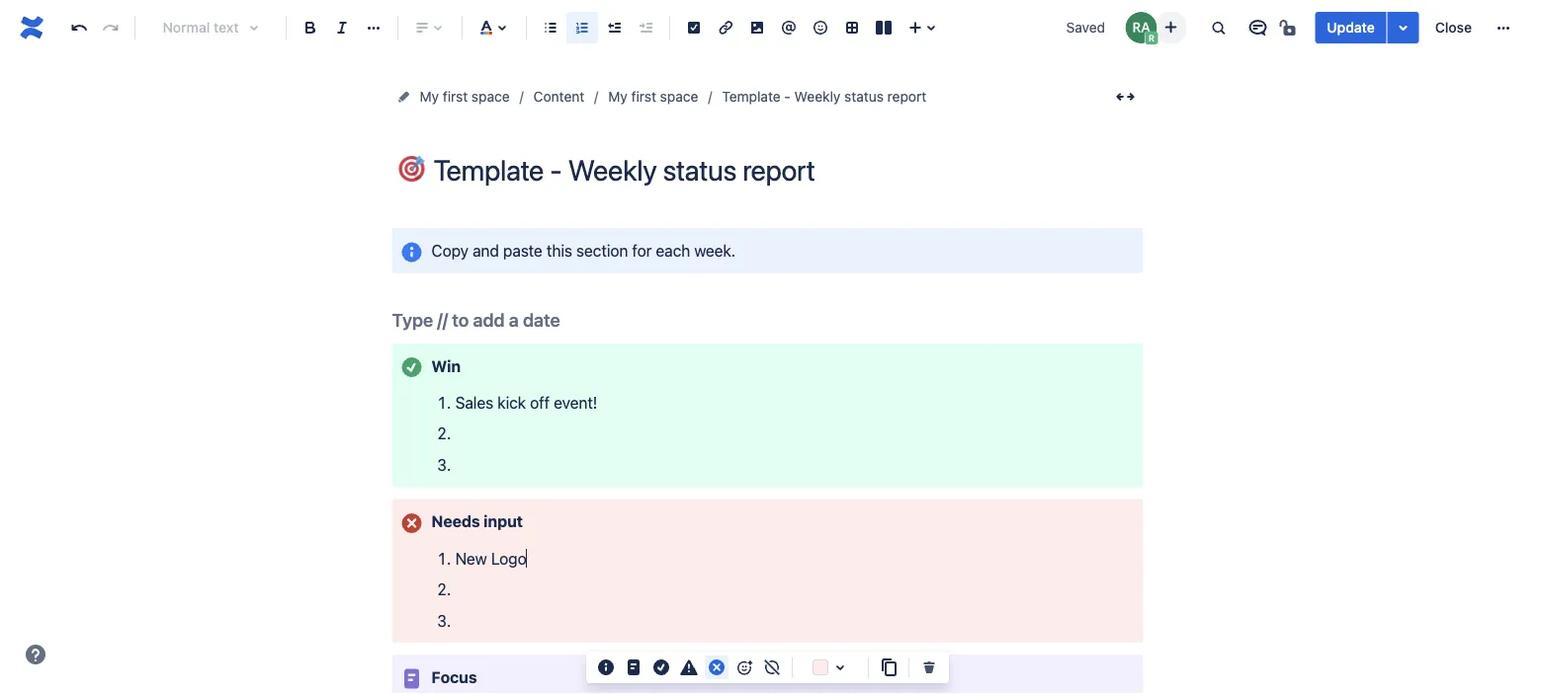 Task type: locate. For each thing, give the bounding box(es) containing it.
0 horizontal spatial space
[[471, 88, 510, 105]]

section
[[576, 241, 628, 260]]

remove emoji image
[[760, 656, 784, 680]]

close
[[1435, 19, 1472, 36]]

no restrictions image
[[1278, 16, 1301, 40]]

1 horizontal spatial first
[[631, 88, 656, 105]]

2 my from the left
[[608, 88, 628, 105]]

0 horizontal spatial my first space link
[[420, 85, 510, 109]]

template - weekly status report
[[722, 88, 927, 105]]

Main content area, start typing to enter text. text field
[[392, 228, 1143, 695]]

update
[[1327, 19, 1375, 36]]

copy image
[[877, 656, 901, 680]]

outdent ⇧tab image
[[602, 16, 626, 40]]

needs input
[[432, 513, 523, 531]]

1 horizontal spatial my first space link
[[608, 85, 698, 109]]

weekly
[[794, 88, 841, 105]]

input
[[484, 513, 523, 531]]

1 horizontal spatial my
[[608, 88, 628, 105]]

space for first my first space link from left
[[471, 88, 510, 105]]

for
[[632, 241, 652, 260]]

first down 'indent tab' icon
[[631, 88, 656, 105]]

more image
[[1492, 16, 1516, 40]]

panel error image
[[400, 512, 424, 536]]

new
[[455, 550, 487, 568]]

warning image
[[677, 656, 701, 680]]

this
[[547, 241, 572, 260]]

my first space down 'indent tab' icon
[[608, 88, 698, 105]]

add image, video, or file image
[[745, 16, 769, 40]]

my first space link right move this page icon
[[420, 85, 510, 109]]

status
[[844, 88, 884, 105]]

invite to edit image
[[1159, 15, 1183, 39]]

move this page image
[[396, 89, 412, 105]]

1 horizontal spatial space
[[660, 88, 698, 105]]

editor add emoji image
[[733, 656, 756, 680]]

table image
[[840, 16, 864, 40]]

ruby anderson image
[[1125, 12, 1157, 43]]

my right content
[[608, 88, 628, 105]]

confluence image
[[16, 12, 47, 43], [16, 12, 47, 43]]

find and replace image
[[1206, 16, 1230, 40]]

2 space from the left
[[660, 88, 698, 105]]

content
[[533, 88, 585, 105]]

needs
[[432, 513, 480, 531]]

space down action item icon
[[660, 88, 698, 105]]

my first space
[[420, 88, 510, 105], [608, 88, 698, 105]]

0 horizontal spatial my first space
[[420, 88, 510, 105]]

template
[[722, 88, 781, 105]]

0 horizontal spatial my
[[420, 88, 439, 105]]

win
[[432, 357, 461, 376]]

my
[[420, 88, 439, 105], [608, 88, 628, 105]]

italic ⌘i image
[[330, 16, 354, 40]]

my first space right move this page icon
[[420, 88, 510, 105]]

space left content
[[471, 88, 510, 105]]

1 space from the left
[[471, 88, 510, 105]]

layouts image
[[872, 16, 896, 40]]

first
[[443, 88, 468, 105], [631, 88, 656, 105]]

each
[[656, 241, 690, 260]]

undo ⌘z image
[[67, 16, 91, 40]]

indent tab image
[[634, 16, 657, 40]]

1 my from the left
[[420, 88, 439, 105]]

space
[[471, 88, 510, 105], [660, 88, 698, 105]]

my first space link down 'indent tab' icon
[[608, 85, 698, 109]]

2 first from the left
[[631, 88, 656, 105]]

help image
[[24, 644, 47, 667]]

new logo
[[455, 550, 527, 568]]

redo ⌘⇧z image
[[99, 16, 123, 40]]

content link
[[533, 85, 585, 109]]

panel info image
[[400, 241, 424, 264]]

my first space link
[[420, 85, 510, 109], [608, 85, 698, 109]]

1 horizontal spatial my first space
[[608, 88, 698, 105]]

link image
[[714, 16, 737, 40]]

1 my first space from the left
[[420, 88, 510, 105]]

background color image
[[828, 656, 852, 680]]

:dart: image
[[399, 156, 425, 182]]

copy and paste this section for each week.
[[432, 241, 736, 260]]

Give this page a title text field
[[433, 154, 1143, 187]]

0 horizontal spatial first
[[443, 88, 468, 105]]

my right move this page icon
[[420, 88, 439, 105]]

week.
[[694, 241, 736, 260]]

first right move this page icon
[[443, 88, 468, 105]]



Task type: describe. For each thing, give the bounding box(es) containing it.
sales kick off event!
[[455, 394, 597, 413]]

space for second my first space link from left
[[660, 88, 698, 105]]

panel note image
[[400, 668, 424, 692]]

remove image
[[917, 656, 941, 680]]

sales
[[455, 394, 493, 413]]

and
[[473, 241, 499, 260]]

emoji image
[[809, 16, 832, 40]]

template - weekly status report link
[[722, 85, 927, 109]]

report
[[887, 88, 927, 105]]

bullet list ⌘⇧8 image
[[539, 16, 563, 40]]

make page full-width image
[[1114, 85, 1137, 109]]

panel success image
[[400, 356, 424, 380]]

more formatting image
[[362, 16, 386, 40]]

adjust update settings image
[[1392, 16, 1415, 40]]

2 my first space link from the left
[[608, 85, 698, 109]]

success image
[[650, 656, 673, 680]]

note image
[[622, 656, 646, 680]]

-
[[784, 88, 791, 105]]

action item image
[[682, 16, 706, 40]]

comment icon image
[[1246, 16, 1270, 40]]

copy
[[432, 241, 469, 260]]

off
[[530, 394, 550, 413]]

kick
[[498, 394, 526, 413]]

1 my first space link from the left
[[420, 85, 510, 109]]

mention image
[[777, 16, 801, 40]]

info image
[[594, 656, 618, 680]]

2 my first space from the left
[[608, 88, 698, 105]]

focus
[[432, 669, 477, 687]]

close button
[[1423, 12, 1484, 43]]

paste
[[503, 241, 543, 260]]

bold ⌘b image
[[299, 16, 322, 40]]

logo
[[491, 550, 527, 568]]

saved
[[1066, 19, 1105, 36]]

update button
[[1315, 12, 1387, 43]]

numbered list ⌘⇧7 image
[[570, 16, 594, 40]]

error image
[[705, 656, 729, 680]]

:dart: image
[[399, 156, 425, 182]]

event!
[[554, 394, 597, 413]]

1 first from the left
[[443, 88, 468, 105]]



Task type: vqa. For each thing, say whether or not it's contained in the screenshot.
Help
no



